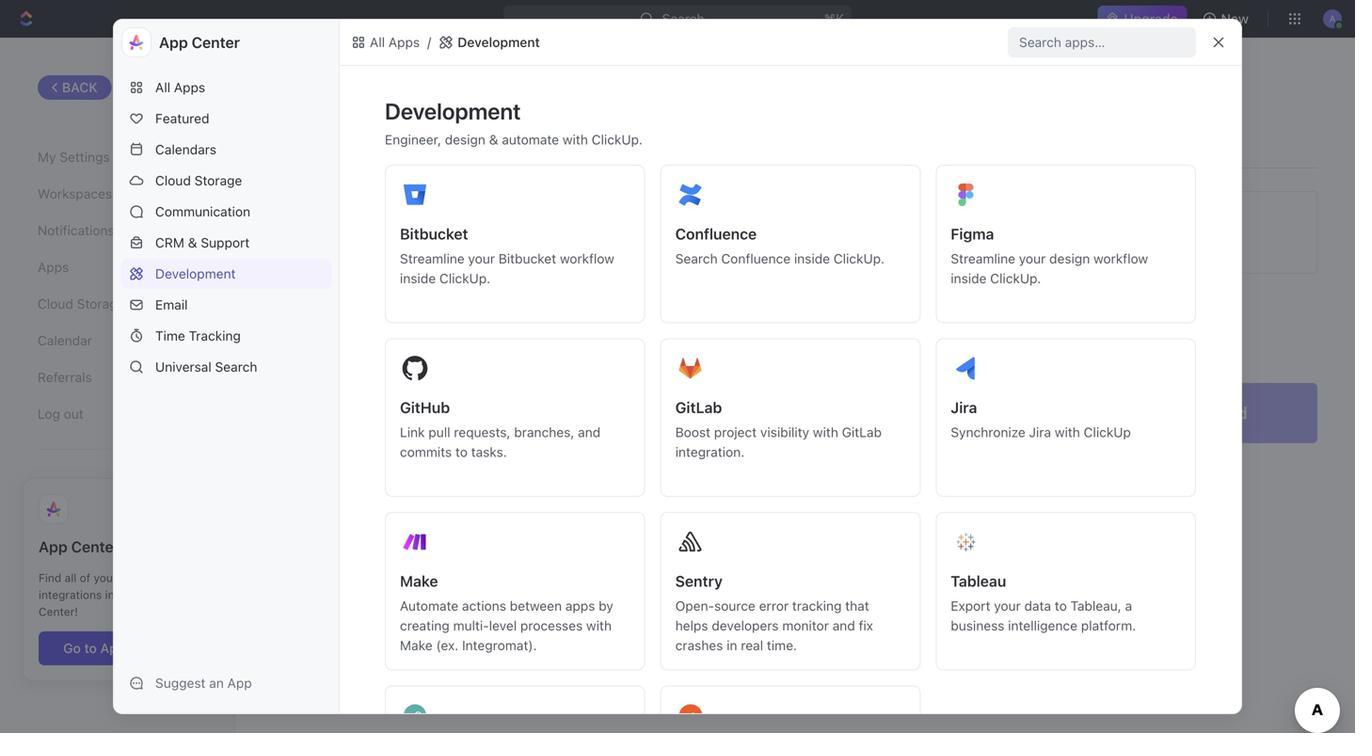 Task type: describe. For each thing, give the bounding box(es) containing it.
suggest an app button
[[121, 668, 331, 698]]

actions
[[462, 598, 506, 614]]

settings for my settings
[[60, 149, 110, 165]]

time inside development dialog
[[155, 328, 185, 344]]

1 make from the top
[[400, 572, 438, 590]]

business
[[951, 618, 1005, 633]]

productivity.
[[794, 319, 865, 333]]

1 horizontal spatial all apps
[[370, 34, 420, 50]]

new
[[138, 588, 160, 602]]

universal search link
[[121, 352, 331, 382]]

find all of your apps and integrations in our new app center!
[[39, 571, 185, 619]]

that
[[845, 598, 869, 614]]

visibility
[[760, 424, 809, 440]]

tableau
[[951, 572, 1006, 590]]

in inside sentry open-source error tracking that helps developers monitor and fix crashes in real time.
[[727, 638, 737, 653]]

collaborate?
[[427, 319, 497, 333]]

integration.
[[675, 444, 745, 460]]

features
[[637, 319, 684, 333]]

skin
[[348, 237, 373, 251]]

search...
[[662, 11, 716, 26]]

automate
[[400, 598, 459, 614]]

app up find
[[39, 538, 67, 556]]

pull
[[429, 424, 450, 440]]

delete workspace
[[273, 403, 411, 423]]

communication link
[[121, 197, 331, 227]]

design inside figma streamline your design workflow inside clickup.
[[1049, 251, 1090, 266]]

development link
[[121, 259, 331, 289]]

to right off
[[573, 319, 584, 333]]

crashes
[[675, 638, 723, 653]]

show
[[588, 319, 618, 333]]

& inside development engineer, design & automate with clickup.
[[489, 132, 498, 147]]

upgrade link
[[1098, 6, 1187, 32]]

data
[[1024, 598, 1051, 614]]

l_lxf image for development
[[439, 35, 454, 50]]

1 vertical spatial cloud
[[38, 296, 73, 312]]

0 vertical spatial development
[[458, 34, 540, 50]]

level
[[489, 618, 517, 633]]

with inside jira synchronize jira with clickup
[[1055, 424, 1080, 440]]

tracking
[[792, 598, 842, 614]]

your inside the white label skin clickup with your brand colors, logo, and a custom url.
[[451, 237, 476, 251]]

time tracking link
[[121, 321, 331, 351]]

apps link
[[38, 251, 197, 283]]

2 make from the top
[[400, 638, 433, 653]]

integromat).
[[462, 638, 537, 653]]

export
[[951, 598, 991, 614]]

figma streamline your design workflow inside clickup.
[[951, 225, 1148, 286]]

by
[[599, 598, 613, 614]]

email
[[155, 297, 188, 312]]

time inside personal workspace layout time to collaborate? turn this off to show all features designed for team productivity.
[[381, 319, 409, 333]]

new button
[[1195, 4, 1260, 34]]

helps
[[675, 618, 708, 633]]

clickup inside the white label skin clickup with your brand colors, logo, and a custom url.
[[376, 237, 420, 251]]

app center inside development dialog
[[159, 33, 240, 51]]

commits
[[400, 444, 452, 460]]

all inside personal workspace layout time to collaborate? turn this off to show all features designed for team productivity.
[[621, 319, 634, 333]]

clickup. inside 'confluence search confluence inside clickup.'
[[834, 251, 885, 266]]

your for tableau
[[994, 598, 1021, 614]]

this
[[530, 319, 550, 333]]

0 horizontal spatial jira
[[951, 399, 977, 416]]

universal search
[[155, 359, 257, 375]]

delete workspace button
[[273, 392, 411, 434]]

github
[[400, 399, 450, 416]]

automate
[[502, 132, 559, 147]]

search for confluence
[[675, 251, 718, 266]]

platform.
[[1081, 618, 1136, 633]]

a inside the white label skin clickup with your brand colors, logo, and a custom url.
[[614, 237, 621, 251]]

white label skin clickup with your brand colors, logo, and a custom url.
[[348, 214, 697, 251]]

1 vertical spatial gitlab
[[842, 424, 882, 440]]

calendars link
[[121, 135, 331, 165]]

workflow for figma
[[1094, 251, 1148, 266]]

clickup inside jira synchronize jira with clickup
[[1084, 424, 1131, 440]]

gitlab boost project visibility with gitlab integration.
[[675, 399, 882, 460]]

developers
[[712, 618, 779, 633]]

figma
[[951, 225, 994, 243]]

delete
[[273, 403, 322, 423]]

workflow for bitbucket
[[560, 251, 614, 266]]

storage inside development dialog
[[194, 173, 242, 188]]

Team Na﻿me text field
[[339, 123, 1318, 168]]

referrals
[[38, 370, 92, 385]]

url.
[[669, 237, 697, 251]]

monitor
[[782, 618, 829, 633]]

go to app center button
[[39, 632, 196, 665]]

open-
[[675, 598, 714, 614]]

workspaces link
[[38, 178, 197, 210]]

1 vertical spatial bitbucket
[[499, 251, 556, 266]]

sentry open-source error tracking that helps developers monitor and fix crashes in real time.
[[675, 572, 873, 653]]

0 vertical spatial cloud storage link
[[121, 166, 331, 196]]

2 vertical spatial apps
[[38, 259, 69, 275]]

tableau export your data to tableau, a business intelligence platform.
[[951, 572, 1136, 633]]

your for bitbucket
[[468, 251, 495, 266]]

source
[[714, 598, 756, 614]]

apps for make
[[566, 598, 595, 614]]

my
[[38, 149, 56, 165]]

fix
[[859, 618, 873, 633]]

Search apps… field
[[1019, 31, 1189, 54]]

log out
[[38, 406, 84, 422]]

suggest
[[155, 675, 206, 691]]

in inside find all of your apps and integrations in our new app center!
[[105, 588, 114, 602]]

bitbucket streamline your bitbucket workflow inside clickup.
[[400, 225, 614, 286]]

with inside 'make automate actions between apps by creating multi-level processes with make (ex. integromat).'
[[586, 618, 612, 633]]

1 vertical spatial app center
[[39, 538, 120, 556]]

development inside development engineer, design & automate with clickup.
[[385, 98, 521, 124]]

1 vertical spatial confluence
[[721, 251, 791, 266]]

notifications link
[[38, 215, 197, 247]]

creating
[[400, 618, 450, 633]]

featured link
[[121, 104, 331, 134]]

0 vertical spatial confluence
[[675, 225, 757, 243]]

brand
[[479, 237, 513, 251]]

link
[[400, 424, 425, 440]]

app inside button
[[227, 675, 252, 691]]

white
[[348, 214, 391, 232]]

project
[[714, 424, 757, 440]]

1 horizontal spatial all apps link
[[347, 31, 424, 54]]

go to app center
[[63, 641, 171, 656]]

cloud storage inside development dialog
[[155, 173, 242, 188]]

app inside find all of your apps and integrations in our new app center!
[[163, 588, 185, 602]]

a inside the "tableau export your data to tableau, a business intelligence platform."
[[1125, 598, 1132, 614]]

team
[[762, 319, 791, 333]]



Task type: locate. For each thing, give the bounding box(es) containing it.
storage down apps link
[[77, 296, 125, 312]]

clickup. down the brand
[[439, 271, 490, 286]]

1 horizontal spatial streamline
[[951, 251, 1016, 266]]

crm
[[155, 235, 184, 250]]

with right synchronize
[[1055, 424, 1080, 440]]

all right show
[[621, 319, 634, 333]]

to left tasks. at left bottom
[[455, 444, 468, 460]]

with inside the white label skin clickup with your brand colors, logo, and a custom url.
[[424, 237, 447, 251]]

and inside find all of your apps and integrations in our new app center!
[[149, 571, 169, 585]]

1 vertical spatial all apps link
[[121, 72, 331, 103]]

storage down calendars link
[[194, 173, 242, 188]]

apps up the featured
[[174, 80, 205, 95]]

0 vertical spatial jira
[[951, 399, 977, 416]]

0 vertical spatial a
[[614, 237, 621, 251]]

search inside 'confluence search confluence inside clickup.'
[[675, 251, 718, 266]]

search for universal
[[215, 359, 257, 375]]

calendar link
[[38, 325, 197, 357]]

1 vertical spatial all
[[155, 80, 170, 95]]

and up new at bottom left
[[149, 571, 169, 585]]

0 horizontal spatial settings
[[60, 149, 110, 165]]

center up featured link
[[192, 33, 240, 51]]

all for the bottommost all apps link
[[155, 80, 170, 95]]

processes
[[520, 618, 583, 633]]

communication
[[155, 204, 250, 219]]

in left real
[[727, 638, 737, 653]]

search
[[675, 251, 718, 266], [215, 359, 257, 375]]

inside down figma
[[951, 271, 987, 286]]

clickup
[[376, 237, 420, 251], [1084, 424, 1131, 440]]

1 vertical spatial workspace
[[446, 297, 524, 315]]

0 vertical spatial cloud storage
[[155, 173, 242, 188]]

all apps left /
[[370, 34, 420, 50]]

0 vertical spatial all apps
[[370, 34, 420, 50]]

clickup. inside figma streamline your design workflow inside clickup.
[[990, 271, 1041, 286]]

multi-
[[453, 618, 489, 633]]

development dialog
[[113, 19, 1242, 733]]

2 horizontal spatial center
[[192, 33, 240, 51]]

in
[[105, 588, 114, 602], [727, 638, 737, 653]]

and right logo,
[[589, 237, 611, 251]]

engineer,
[[385, 132, 441, 147]]

inside inside the bitbucket streamline your bitbucket workflow inside clickup.
[[400, 271, 436, 286]]

0 horizontal spatial apps
[[38, 259, 69, 275]]

streamline for figma
[[951, 251, 1016, 266]]

1 vertical spatial all
[[65, 571, 76, 585]]

l_lxf image
[[351, 35, 366, 50], [439, 35, 454, 50]]

1 vertical spatial apps
[[566, 598, 595, 614]]

1 horizontal spatial search
[[675, 251, 718, 266]]

requests,
[[454, 424, 511, 440]]

boost
[[675, 424, 711, 440]]

0 vertical spatial cloud
[[155, 173, 191, 188]]

gitlab right visibility
[[842, 424, 882, 440]]

personal workspace layout time to collaborate? turn this off to show all features designed for team productivity.
[[381, 297, 865, 333]]

clickup. right automate
[[592, 132, 643, 147]]

0 horizontal spatial inside
[[400, 271, 436, 286]]

in left our
[[105, 588, 114, 602]]

/
[[427, 34, 431, 50]]

0 vertical spatial clickup
[[376, 237, 420, 251]]

1 horizontal spatial app center
[[159, 33, 240, 51]]

0 vertical spatial search
[[675, 251, 718, 266]]

apps left /
[[389, 34, 420, 50]]

personal
[[381, 297, 442, 315]]

& right crm
[[188, 235, 197, 250]]

1 horizontal spatial all
[[370, 34, 385, 50]]

cloud down calendars
[[155, 173, 191, 188]]

cloud storage link down apps link
[[38, 288, 197, 320]]

1 workflow from the left
[[560, 251, 614, 266]]

app right an
[[227, 675, 252, 691]]

0 vertical spatial design
[[445, 132, 486, 147]]

0 horizontal spatial search
[[215, 359, 257, 375]]

time down email
[[155, 328, 185, 344]]

jira synchronize jira with clickup
[[951, 399, 1131, 440]]

a up the platform. at bottom right
[[1125, 598, 1132, 614]]

streamline down label
[[400, 251, 465, 266]]

crm & support link
[[121, 228, 331, 258]]

inside
[[794, 251, 830, 266], [400, 271, 436, 286], [951, 271, 987, 286]]

1 horizontal spatial cloud
[[155, 173, 191, 188]]

label
[[395, 214, 430, 232]]

1 vertical spatial storage
[[77, 296, 125, 312]]

with inside gitlab boost project visibility with gitlab integration.
[[813, 424, 838, 440]]

to right go
[[84, 641, 97, 656]]

development down crm & support
[[155, 266, 236, 281]]

center
[[192, 33, 240, 51], [71, 538, 120, 556], [129, 641, 171, 656]]

referrals link
[[38, 362, 197, 394]]

log
[[38, 406, 60, 422]]

1 vertical spatial settings
[[60, 149, 110, 165]]

cloud storage
[[155, 173, 242, 188], [38, 296, 125, 312]]

apps inside find all of your apps and integrations in our new app center!
[[120, 571, 146, 585]]

my settings link
[[38, 141, 197, 173]]

make automate actions between apps by creating multi-level processes with make (ex. integromat).
[[400, 572, 613, 653]]

0 vertical spatial bitbucket
[[400, 225, 468, 243]]

1 horizontal spatial time
[[381, 319, 409, 333]]

all apps link
[[347, 31, 424, 54], [121, 72, 331, 103]]

1 vertical spatial cloud storage
[[38, 296, 125, 312]]

apps left by on the left
[[566, 598, 595, 614]]

all up workspace settings in the left of the page
[[370, 34, 385, 50]]

inside for figma
[[951, 271, 987, 286]]

0 horizontal spatial app center
[[39, 538, 120, 556]]

to inside button
[[84, 641, 97, 656]]

designed
[[687, 319, 740, 333]]

1 horizontal spatial &
[[489, 132, 498, 147]]

1 vertical spatial make
[[400, 638, 433, 653]]

0 vertical spatial gitlab
[[675, 399, 722, 416]]

0 horizontal spatial in
[[105, 588, 114, 602]]

suggest an app
[[155, 675, 252, 691]]

all
[[621, 319, 634, 333], [65, 571, 76, 585]]

&
[[489, 132, 498, 147], [188, 235, 197, 250]]

& left automate
[[489, 132, 498, 147]]

settings for workspace settings
[[377, 73, 450, 97]]

1 vertical spatial development
[[385, 98, 521, 124]]

clickup. inside the bitbucket streamline your bitbucket workflow inside clickup.
[[439, 271, 490, 286]]

0 vertical spatial in
[[105, 588, 114, 602]]

and inside sentry open-source error tracking that helps developers monitor and fix crashes in real time.
[[833, 618, 855, 633]]

and left fix on the bottom of the page
[[833, 618, 855, 633]]

cloud inside development dialog
[[155, 173, 191, 188]]

0 horizontal spatial center
[[71, 538, 120, 556]]

1 streamline from the left
[[400, 251, 465, 266]]

to inside the "tableau export your data to tableau, a business intelligence platform."
[[1055, 598, 1067, 614]]

0 vertical spatial center
[[192, 33, 240, 51]]

all inside find all of your apps and integrations in our new app center!
[[65, 571, 76, 585]]

1 vertical spatial cloud storage link
[[38, 288, 197, 320]]

with down by on the left
[[586, 618, 612, 633]]

back
[[62, 80, 98, 95]]

inside for bitbucket
[[400, 271, 436, 286]]

development right /
[[458, 34, 540, 50]]

a left the custom
[[614, 237, 621, 251]]

log out link
[[38, 398, 197, 430]]

workspace for personal workspace layout time to collaborate? turn this off to show all features designed for team productivity.
[[446, 297, 524, 315]]

workspace inside personal workspace layout time to collaborate? turn this off to show all features designed for team productivity.
[[446, 297, 524, 315]]

with right automate
[[563, 132, 588, 147]]

0 vertical spatial make
[[400, 572, 438, 590]]

find
[[39, 571, 61, 585]]

branches,
[[514, 424, 574, 440]]

to inside github link pull requests, branches, and commits to tasks.
[[455, 444, 468, 460]]

design inside development engineer, design & automate with clickup.
[[445, 132, 486, 147]]

upgrade
[[1124, 11, 1178, 26]]

streamline inside the bitbucket streamline your bitbucket workflow inside clickup.
[[400, 251, 465, 266]]

and right branches,
[[578, 424, 601, 440]]

cloud storage up communication
[[155, 173, 242, 188]]

1 horizontal spatial clickup
[[1084, 424, 1131, 440]]

0 vertical spatial settings
[[377, 73, 450, 97]]

custom
[[624, 237, 666, 251]]

2 vertical spatial development
[[155, 266, 236, 281]]

0 horizontal spatial a
[[614, 237, 621, 251]]

tracking
[[189, 328, 241, 344]]

development up engineer,
[[385, 98, 521, 124]]

settings right the my
[[60, 149, 110, 165]]

center inside development dialog
[[192, 33, 240, 51]]

real
[[741, 638, 763, 653]]

confluence right the custom
[[675, 225, 757, 243]]

0 vertical spatial all
[[370, 34, 385, 50]]

to down the personal
[[413, 319, 424, 333]]

integrations
[[39, 588, 102, 602]]

bitbucket left the brand
[[400, 225, 468, 243]]

l_lxf image right /
[[439, 35, 454, 50]]

search down time tracking link
[[215, 359, 257, 375]]

0 vertical spatial apps
[[120, 571, 146, 585]]

1 l_lxf image from the left
[[351, 35, 366, 50]]

time.
[[767, 638, 797, 653]]

clickup. for figma
[[990, 271, 1041, 286]]

clickup. up productivity.
[[834, 251, 885, 266]]

with right visibility
[[813, 424, 838, 440]]

0 horizontal spatial apps
[[120, 571, 146, 585]]

development engineer, design & automate with clickup.
[[385, 98, 643, 147]]

0 horizontal spatial bitbucket
[[400, 225, 468, 243]]

0 vertical spatial &
[[489, 132, 498, 147]]

with inside development engineer, design & automate with clickup.
[[563, 132, 588, 147]]

1 horizontal spatial inside
[[794, 251, 830, 266]]

all apps up the featured
[[155, 80, 205, 95]]

tableau,
[[1071, 598, 1122, 614]]

2 horizontal spatial inside
[[951, 271, 987, 286]]

cloud
[[155, 173, 191, 188], [38, 296, 73, 312]]

1 vertical spatial center
[[71, 538, 120, 556]]

clickup. inside development engineer, design & automate with clickup.
[[592, 132, 643, 147]]

workspace inside 'button'
[[326, 403, 411, 423]]

of
[[80, 571, 90, 585]]

colors,
[[516, 237, 554, 251]]

settings down /
[[377, 73, 450, 97]]

1 vertical spatial design
[[1049, 251, 1090, 266]]

inside inside figma streamline your design workflow inside clickup.
[[951, 271, 987, 286]]

bitbucket left logo,
[[499, 251, 556, 266]]

gitlab up boost
[[675, 399, 722, 416]]

all for the rightmost all apps link
[[370, 34, 385, 50]]

1 horizontal spatial bitbucket
[[499, 251, 556, 266]]

0 horizontal spatial workflow
[[560, 251, 614, 266]]

time tracking
[[155, 328, 241, 344]]

2 workflow from the left
[[1094, 251, 1148, 266]]

tasks.
[[471, 444, 507, 460]]

1 horizontal spatial apps
[[566, 598, 595, 614]]

0 horizontal spatial design
[[445, 132, 486, 147]]

workflow
[[560, 251, 614, 266], [1094, 251, 1148, 266]]

clickup. for bitbucket
[[439, 271, 490, 286]]

intelligence
[[1008, 618, 1078, 633]]

workflow inside the bitbucket streamline your bitbucket workflow inside clickup.
[[560, 251, 614, 266]]

cloud storage link up communication link
[[121, 166, 331, 196]]

inside up the personal
[[400, 271, 436, 286]]

1 vertical spatial apps
[[174, 80, 205, 95]]

0 vertical spatial app center
[[159, 33, 240, 51]]

confluence search confluence inside clickup.
[[675, 225, 885, 266]]

1 horizontal spatial a
[[1125, 598, 1132, 614]]

center inside button
[[129, 641, 171, 656]]

github link pull requests, branches, and commits to tasks.
[[400, 399, 601, 460]]

streamline inside figma streamline your design workflow inside clickup.
[[951, 251, 1016, 266]]

2 l_lxf image from the left
[[439, 35, 454, 50]]

1 vertical spatial in
[[727, 638, 737, 653]]

0 horizontal spatial all
[[155, 80, 170, 95]]

2 vertical spatial workspace
[[326, 403, 411, 423]]

confluence up 'for'
[[721, 251, 791, 266]]

make down creating
[[400, 638, 433, 653]]

jira up synchronize
[[951, 399, 977, 416]]

your inside the bitbucket streamline your bitbucket workflow inside clickup.
[[468, 251, 495, 266]]

apps up our
[[120, 571, 146, 585]]

1 horizontal spatial cloud storage
[[155, 173, 242, 188]]

1 horizontal spatial l_lxf image
[[439, 35, 454, 50]]

and inside github link pull requests, branches, and commits to tasks.
[[578, 424, 601, 440]]

0 vertical spatial workspace
[[273, 73, 372, 97]]

all apps link left /
[[347, 31, 424, 54]]

l_lxf image up workspace settings in the left of the page
[[351, 35, 366, 50]]

app inside button
[[100, 641, 125, 656]]

1 horizontal spatial storage
[[194, 173, 242, 188]]

1 horizontal spatial workflow
[[1094, 251, 1148, 266]]

storage
[[194, 173, 242, 188], [77, 296, 125, 312]]

app up the featured
[[159, 33, 188, 51]]

center!
[[39, 605, 78, 619]]

l_lxf image for all apps
[[351, 35, 366, 50]]

2 streamline from the left
[[951, 251, 1016, 266]]

2 horizontal spatial apps
[[389, 34, 420, 50]]

between
[[510, 598, 562, 614]]

0 vertical spatial all apps link
[[347, 31, 424, 54]]

your for figma
[[1019, 251, 1046, 266]]

crm & support
[[155, 235, 250, 250]]

app center up of
[[39, 538, 120, 556]]

0 horizontal spatial l_lxf image
[[351, 35, 366, 50]]

make up 'automate'
[[400, 572, 438, 590]]

and inside the white label skin clickup with your brand colors, logo, and a custom url.
[[589, 237, 611, 251]]

0 horizontal spatial gitlab
[[675, 399, 722, 416]]

app center up the featured
[[159, 33, 240, 51]]

1 horizontal spatial in
[[727, 638, 737, 653]]

1 vertical spatial clickup
[[1084, 424, 1131, 440]]

workspaces
[[38, 186, 112, 202]]

1 vertical spatial jira
[[1029, 424, 1051, 440]]

inside inside 'confluence search confluence inside clickup.'
[[794, 251, 830, 266]]

cloud storage link
[[121, 166, 331, 196], [38, 288, 197, 320]]

workflow inside figma streamline your design workflow inside clickup.
[[1094, 251, 1148, 266]]

jira right synchronize
[[1029, 424, 1051, 440]]

0 vertical spatial storage
[[194, 173, 242, 188]]

notifications
[[38, 223, 114, 238]]

center up suggest
[[129, 641, 171, 656]]

1 horizontal spatial apps
[[174, 80, 205, 95]]

0 horizontal spatial storage
[[77, 296, 125, 312]]

1 vertical spatial a
[[1125, 598, 1132, 614]]

0 horizontal spatial &
[[188, 235, 197, 250]]

your inside the "tableau export your data to tableau, a business intelligence platform."
[[994, 598, 1021, 614]]

streamline down figma
[[951, 251, 1016, 266]]

go
[[63, 641, 81, 656]]

clickup.
[[592, 132, 643, 147], [834, 251, 885, 266], [439, 271, 490, 286], [990, 271, 1041, 286]]

0 vertical spatial apps
[[389, 34, 420, 50]]

time down the personal
[[381, 319, 409, 333]]

all apps link up featured link
[[121, 72, 331, 103]]

calendar
[[38, 333, 92, 348]]

cloud up calendar
[[38, 296, 73, 312]]

0 horizontal spatial all
[[65, 571, 76, 585]]

app
[[159, 33, 188, 51], [39, 538, 67, 556], [163, 588, 185, 602], [100, 641, 125, 656], [227, 675, 252, 691]]

0 horizontal spatial clickup
[[376, 237, 420, 251]]

apps down notifications
[[38, 259, 69, 275]]

saved button
[[1129, 383, 1318, 443]]

to
[[413, 319, 424, 333], [573, 319, 584, 333], [455, 444, 468, 460], [1055, 598, 1067, 614], [84, 641, 97, 656]]

and
[[589, 237, 611, 251], [578, 424, 601, 440], [149, 571, 169, 585], [833, 618, 855, 633]]

all left of
[[65, 571, 76, 585]]

0 horizontal spatial all apps
[[155, 80, 205, 95]]

(ex.
[[436, 638, 459, 653]]

search right the custom
[[675, 251, 718, 266]]

0 horizontal spatial time
[[155, 328, 185, 344]]

1 vertical spatial &
[[188, 235, 197, 250]]

clickup. for development
[[592, 132, 643, 147]]

your inside find all of your apps and integrations in our new app center!
[[94, 571, 117, 585]]

your
[[451, 237, 476, 251], [468, 251, 495, 266], [1019, 251, 1046, 266], [94, 571, 117, 585], [994, 598, 1021, 614]]

1 vertical spatial all apps
[[155, 80, 205, 95]]

app right new at bottom left
[[163, 588, 185, 602]]

workspace for delete workspace
[[326, 403, 411, 423]]

universal
[[155, 359, 211, 375]]

apps inside 'make automate actions between apps by creating multi-level processes with make (ex. integromat).'
[[566, 598, 595, 614]]

0 horizontal spatial cloud
[[38, 296, 73, 312]]

synchronize
[[951, 424, 1026, 440]]

with
[[563, 132, 588, 147], [424, 237, 447, 251], [813, 424, 838, 440], [1055, 424, 1080, 440], [586, 618, 612, 633]]

clickup. down figma
[[990, 271, 1041, 286]]

2 vertical spatial center
[[129, 641, 171, 656]]

your inside figma streamline your design workflow inside clickup.
[[1019, 251, 1046, 266]]

apps for find
[[120, 571, 146, 585]]

center up of
[[71, 538, 120, 556]]

with down label
[[424, 237, 447, 251]]

all up the featured
[[155, 80, 170, 95]]

streamline for bitbucket
[[400, 251, 465, 266]]

my settings
[[38, 149, 110, 165]]

design
[[445, 132, 486, 147], [1049, 251, 1090, 266]]

cloud storage up calendar
[[38, 296, 125, 312]]

0 horizontal spatial cloud storage
[[38, 296, 125, 312]]

saved
[[1199, 403, 1248, 423]]

0 vertical spatial all
[[621, 319, 634, 333]]

to right data
[[1055, 598, 1067, 614]]

inside up productivity.
[[794, 251, 830, 266]]

app right go
[[100, 641, 125, 656]]



Task type: vqa. For each thing, say whether or not it's contained in the screenshot.
Start date changes
no



